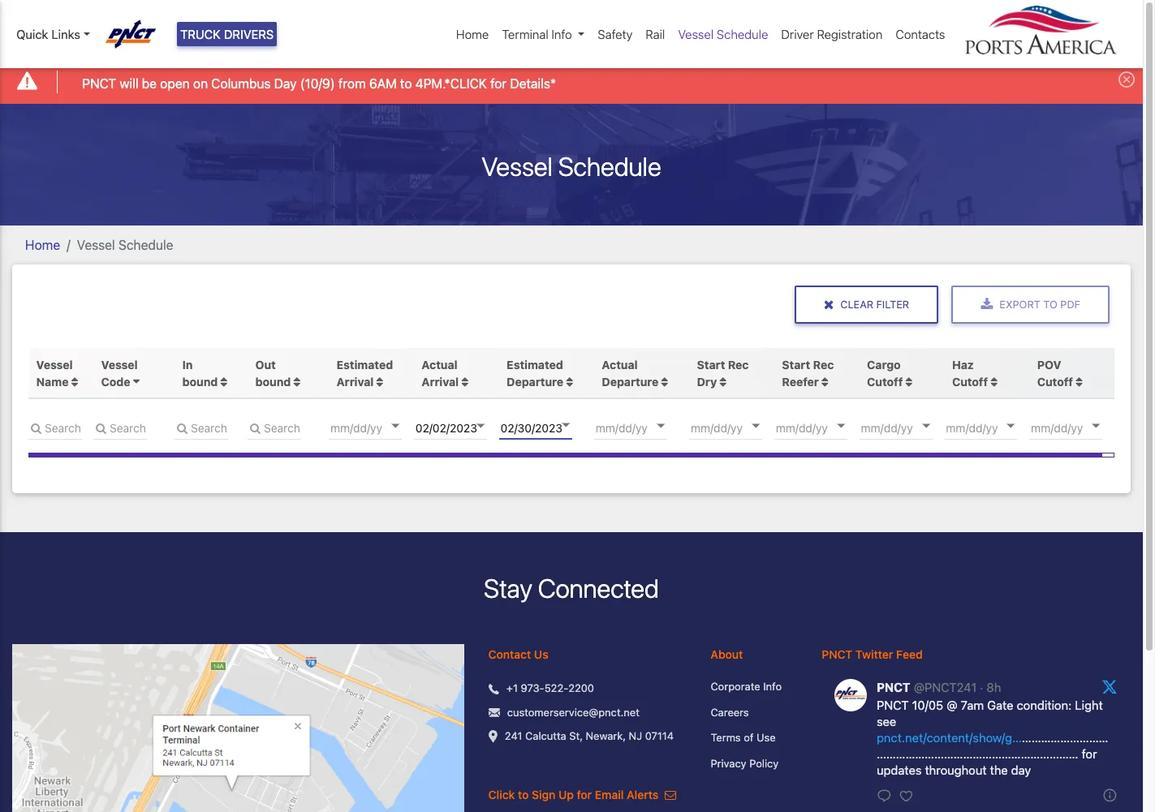 Task type: locate. For each thing, give the bounding box(es) containing it.
start up reefer
[[782, 358, 810, 372]]

home
[[456, 27, 489, 41], [25, 238, 60, 252]]

1 departure from the left
[[507, 375, 564, 389]]

0 vertical spatial for
[[490, 76, 507, 91]]

reefer
[[782, 375, 819, 389]]

privacy policy link
[[711, 757, 798, 772]]

cutoff down pov
[[1037, 375, 1073, 389]]

start rec dry
[[697, 358, 749, 389]]

estimated left actual arrival
[[337, 358, 393, 372]]

to left sign
[[518, 789, 529, 802]]

1 horizontal spatial rec
[[813, 358, 834, 372]]

1 vertical spatial schedule
[[558, 151, 661, 182]]

rec inside start rec reefer
[[813, 358, 834, 372]]

2 horizontal spatial cutoff
[[1037, 375, 1073, 389]]

0 horizontal spatial to
[[400, 76, 412, 91]]

2 arrival from the left
[[422, 375, 459, 389]]

0 horizontal spatial estimated
[[337, 358, 393, 372]]

1 horizontal spatial pnct
[[822, 648, 853, 662]]

pnct left will
[[82, 76, 116, 91]]

estimated arrival
[[337, 358, 393, 389]]

0 vertical spatial vessel schedule
[[678, 27, 768, 41]]

2 vertical spatial vessel schedule
[[77, 238, 173, 252]]

0 vertical spatial home
[[456, 27, 489, 41]]

None field
[[28, 416, 82, 440], [93, 416, 147, 440], [175, 416, 228, 440], [248, 416, 301, 440], [28, 416, 82, 440], [93, 416, 147, 440], [175, 416, 228, 440], [248, 416, 301, 440]]

pnct left twitter
[[822, 648, 853, 662]]

0 vertical spatial pnct
[[82, 76, 116, 91]]

estimated
[[337, 358, 393, 372], [507, 358, 563, 372]]

0 horizontal spatial rec
[[728, 358, 749, 372]]

calcutta
[[525, 730, 567, 743]]

1 vertical spatial pnct
[[822, 648, 853, 662]]

2 bound from the left
[[255, 375, 291, 389]]

bound inside in bound
[[182, 375, 218, 389]]

arrival for estimated arrival
[[337, 375, 374, 389]]

2 start from the left
[[782, 358, 810, 372]]

0 horizontal spatial start
[[697, 358, 725, 372]]

2 open calendar image from the left
[[477, 425, 485, 429]]

start up 'dry'
[[697, 358, 725, 372]]

241
[[505, 730, 523, 743]]

1 horizontal spatial estimated
[[507, 358, 563, 372]]

to right 6am
[[400, 76, 412, 91]]

open calendar image for 1st mm/dd/yy field from left
[[392, 425, 400, 429]]

1 horizontal spatial open calendar image
[[477, 425, 485, 429]]

pov
[[1037, 358, 1062, 372]]

2 estimated from the left
[[507, 358, 563, 372]]

cutoff down haz at the right of the page
[[952, 375, 988, 389]]

open calendar image
[[392, 425, 400, 429], [477, 425, 485, 429], [1092, 425, 1100, 429]]

1 horizontal spatial arrival
[[422, 375, 459, 389]]

+1 973-522-2200
[[507, 682, 594, 695]]

vessel schedule
[[678, 27, 768, 41], [482, 151, 661, 182], [77, 238, 173, 252]]

1 bound from the left
[[182, 375, 218, 389]]

pnct for pnct will be open on columbus day (10/9) from 6am to 4pm.*click for details*
[[82, 76, 116, 91]]

actual inside actual arrival
[[422, 358, 458, 372]]

departure for actual
[[602, 375, 659, 389]]

actual departure
[[602, 358, 659, 389]]

1 horizontal spatial vessel schedule
[[482, 151, 661, 182]]

mm/dd/yy field down estimated arrival
[[329, 416, 426, 440]]

for
[[490, 76, 507, 91], [577, 789, 592, 802]]

start inside start rec dry
[[697, 358, 725, 372]]

for right up
[[577, 789, 592, 802]]

3 cutoff from the left
[[1037, 375, 1073, 389]]

newark,
[[586, 730, 626, 743]]

departure left 'dry'
[[602, 375, 659, 389]]

links
[[51, 27, 80, 41]]

contacts link
[[889, 19, 952, 50]]

bound inside the out bound
[[255, 375, 291, 389]]

terminal info
[[502, 27, 572, 41]]

pnct for pnct twitter feed
[[822, 648, 853, 662]]

start for dry
[[697, 358, 725, 372]]

will
[[120, 76, 138, 91]]

mm/dd/yy field down actual arrival
[[414, 416, 511, 440]]

2 actual from the left
[[602, 358, 638, 372]]

2 horizontal spatial vessel schedule
[[678, 27, 768, 41]]

mm/dd/yy field down the pov cutoff
[[1030, 416, 1127, 440]]

to
[[400, 76, 412, 91], [518, 789, 529, 802]]

0 horizontal spatial home
[[25, 238, 60, 252]]

estimated inside the estimated departure
[[507, 358, 563, 372]]

0 horizontal spatial for
[[490, 76, 507, 91]]

1 horizontal spatial to
[[518, 789, 529, 802]]

2 departure from the left
[[602, 375, 659, 389]]

1 rec from the left
[[728, 358, 749, 372]]

0 horizontal spatial bound
[[182, 375, 218, 389]]

name
[[36, 375, 69, 389]]

1 open calendar image from the left
[[392, 425, 400, 429]]

0 horizontal spatial arrival
[[337, 375, 374, 389]]

click
[[489, 789, 515, 802]]

mm/dd/yy field
[[329, 416, 426, 440], [414, 416, 511, 440], [499, 416, 596, 440], [1030, 416, 1127, 440]]

estimated up open calendar icon
[[507, 358, 563, 372]]

rec for start rec reefer
[[813, 358, 834, 372]]

1 cutoff from the left
[[867, 375, 903, 389]]

day
[[274, 76, 297, 91]]

0 horizontal spatial pnct
[[82, 76, 116, 91]]

for left details*
[[490, 76, 507, 91]]

pnct inside 'alert'
[[82, 76, 116, 91]]

2 horizontal spatial schedule
[[717, 27, 768, 41]]

rec left start rec reefer
[[728, 358, 749, 372]]

rec
[[728, 358, 749, 372], [813, 358, 834, 372]]

start inside start rec reefer
[[782, 358, 810, 372]]

vessel schedule inside vessel schedule link
[[678, 27, 768, 41]]

0 horizontal spatial cutoff
[[867, 375, 903, 389]]

0 horizontal spatial departure
[[507, 375, 564, 389]]

rail link
[[639, 19, 672, 50]]

in
[[182, 358, 193, 372]]

home link
[[450, 19, 496, 50], [25, 238, 60, 252]]

safety
[[598, 27, 633, 41]]

rec inside start rec dry
[[728, 358, 749, 372]]

1 arrival from the left
[[337, 375, 374, 389]]

0 vertical spatial to
[[400, 76, 412, 91]]

pnct
[[82, 76, 116, 91], [822, 648, 853, 662]]

2 cutoff from the left
[[952, 375, 988, 389]]

to inside 'alert'
[[400, 76, 412, 91]]

click to sign up for email alerts
[[489, 789, 662, 802]]

vessel
[[678, 27, 714, 41], [482, 151, 553, 182], [77, 238, 115, 252], [36, 358, 73, 372], [101, 358, 138, 372]]

1 vertical spatial home
[[25, 238, 60, 252]]

1 horizontal spatial schedule
[[558, 151, 661, 182]]

arrival right the out bound
[[337, 375, 374, 389]]

1 vertical spatial vessel schedule
[[482, 151, 661, 182]]

0 horizontal spatial actual
[[422, 358, 458, 372]]

1 start from the left
[[697, 358, 725, 372]]

1 horizontal spatial actual
[[602, 358, 638, 372]]

1 horizontal spatial bound
[[255, 375, 291, 389]]

bound for out
[[255, 375, 291, 389]]

cutoff
[[867, 375, 903, 389], [952, 375, 988, 389], [1037, 375, 1073, 389]]

driver registration link
[[775, 19, 889, 50]]

1 horizontal spatial for
[[577, 789, 592, 802]]

open calendar image for second mm/dd/yy field
[[477, 425, 485, 429]]

3 open calendar image from the left
[[1092, 425, 1100, 429]]

us
[[534, 648, 549, 662]]

+1
[[507, 682, 518, 695]]

1 horizontal spatial departure
[[602, 375, 659, 389]]

departure
[[507, 375, 564, 389], [602, 375, 659, 389]]

rec for start rec dry
[[728, 358, 749, 372]]

1 horizontal spatial start
[[782, 358, 810, 372]]

stay
[[484, 573, 532, 604]]

alerts
[[627, 789, 659, 802]]

bound for in
[[182, 375, 218, 389]]

feed
[[896, 648, 923, 662]]

driver
[[781, 27, 814, 41]]

actual
[[422, 358, 458, 372], [602, 358, 638, 372]]

arrival right estimated arrival
[[422, 375, 459, 389]]

0 horizontal spatial home link
[[25, 238, 60, 252]]

actual inside actual departure
[[602, 358, 638, 372]]

actual for actual arrival
[[422, 358, 458, 372]]

vessel name
[[36, 358, 73, 389]]

0 horizontal spatial open calendar image
[[392, 425, 400, 429]]

departure up open calendar icon
[[507, 375, 564, 389]]

arrival
[[337, 375, 374, 389], [422, 375, 459, 389]]

nj
[[629, 730, 642, 743]]

1 vertical spatial home link
[[25, 238, 60, 252]]

out
[[255, 358, 276, 372]]

1 horizontal spatial cutoff
[[952, 375, 988, 389]]

2 rec from the left
[[813, 358, 834, 372]]

start
[[697, 358, 725, 372], [782, 358, 810, 372]]

1 estimated from the left
[[337, 358, 393, 372]]

cargo
[[867, 358, 901, 372]]

safety link
[[591, 19, 639, 50]]

bound down the in
[[182, 375, 218, 389]]

1 horizontal spatial home link
[[450, 19, 496, 50]]

cutoff down cargo in the top of the page
[[867, 375, 903, 389]]

bound down out
[[255, 375, 291, 389]]

1 actual from the left
[[422, 358, 458, 372]]

arrival inside estimated arrival
[[337, 375, 374, 389]]

schedule
[[717, 27, 768, 41], [558, 151, 661, 182], [118, 238, 173, 252]]

2 vertical spatial schedule
[[118, 238, 173, 252]]

mm/dd/yy field down the estimated departure
[[499, 416, 596, 440]]

rec up reefer
[[813, 358, 834, 372]]

2 horizontal spatial open calendar image
[[1092, 425, 1100, 429]]

actual arrival
[[422, 358, 459, 389]]



Task type: describe. For each thing, give the bounding box(es) containing it.
1 mm/dd/yy field from the left
[[329, 416, 426, 440]]

privacy
[[711, 757, 747, 770]]

registration
[[817, 27, 883, 41]]

haz
[[952, 358, 974, 372]]

stay connected
[[484, 573, 659, 604]]

contact
[[489, 648, 531, 662]]

+1 973-522-2200 link
[[507, 681, 594, 697]]

pov cutoff
[[1037, 358, 1073, 389]]

for inside 'alert'
[[490, 76, 507, 91]]

start rec reefer
[[782, 358, 834, 389]]

quick links link
[[16, 25, 90, 43]]

973-
[[521, 682, 545, 695]]

departure for estimated
[[507, 375, 564, 389]]

truck drivers
[[180, 27, 274, 41]]

pnct twitter feed
[[822, 648, 923, 662]]

cutoff for haz
[[952, 375, 988, 389]]

open calendar image for fourth mm/dd/yy field from left
[[1092, 425, 1100, 429]]

3 mm/dd/yy field from the left
[[499, 416, 596, 440]]

columbus
[[211, 76, 271, 91]]

0 horizontal spatial schedule
[[118, 238, 173, 252]]

about
[[711, 648, 743, 662]]

0 horizontal spatial vessel schedule
[[77, 238, 173, 252]]

privacy policy
[[711, 757, 779, 770]]

522-
[[545, 682, 569, 695]]

st,
[[569, 730, 583, 743]]

estimated for arrival
[[337, 358, 393, 372]]

truck drivers link
[[177, 22, 277, 47]]

2200
[[569, 682, 594, 695]]

customerservice@pnct.net link
[[507, 705, 640, 721]]

envelope o image
[[665, 790, 676, 802]]

arrival for actual arrival
[[422, 375, 459, 389]]

0 vertical spatial schedule
[[717, 27, 768, 41]]

quick
[[16, 27, 48, 41]]

driver registration
[[781, 27, 883, 41]]

pnct will be open on columbus day (10/9) from 6am to 4pm.*click for details* link
[[82, 74, 556, 93]]

6am
[[369, 76, 397, 91]]

pnct will be open on columbus day (10/9) from 6am to 4pm.*click for details*
[[82, 76, 556, 91]]

cargo cutoff
[[867, 358, 903, 389]]

estimated for departure
[[507, 358, 563, 372]]

be
[[142, 76, 157, 91]]

contacts
[[896, 27, 945, 41]]

email
[[595, 789, 624, 802]]

details*
[[510, 76, 556, 91]]

close image
[[824, 298, 834, 311]]

truck
[[180, 27, 221, 41]]

info
[[552, 27, 572, 41]]

connected
[[538, 573, 659, 604]]

twitter
[[856, 648, 893, 662]]

pnct will be open on columbus day (10/9) from 6am to 4pm.*click for details* alert
[[0, 60, 1143, 104]]

(10/9)
[[300, 76, 335, 91]]

1 horizontal spatial home
[[456, 27, 489, 41]]

2 mm/dd/yy field from the left
[[414, 416, 511, 440]]

1 vertical spatial to
[[518, 789, 529, 802]]

up
[[559, 789, 574, 802]]

open calendar image
[[562, 424, 570, 428]]

241 calcutta st, newark, nj 07114 link
[[505, 729, 674, 745]]

customerservice@pnct.net
[[507, 706, 640, 719]]

sign
[[532, 789, 556, 802]]

policy
[[750, 757, 779, 770]]

on
[[193, 76, 208, 91]]

from
[[338, 76, 366, 91]]

dry
[[697, 375, 717, 389]]

actual for actual departure
[[602, 358, 638, 372]]

07114
[[645, 730, 674, 743]]

vessel code
[[101, 358, 138, 389]]

rail
[[646, 27, 665, 41]]

start for reefer
[[782, 358, 810, 372]]

1 vertical spatial for
[[577, 789, 592, 802]]

haz cutoff
[[952, 358, 988, 389]]

terminal info link
[[496, 19, 591, 50]]

contact us
[[489, 648, 549, 662]]

click to sign up for email alerts link
[[489, 789, 676, 802]]

cutoff for cargo
[[867, 375, 903, 389]]

4pm.*click
[[415, 76, 487, 91]]

terminal
[[502, 27, 549, 41]]

in bound
[[182, 358, 221, 389]]

cutoff for pov
[[1037, 375, 1073, 389]]

code
[[101, 375, 130, 389]]

estimated departure
[[507, 358, 564, 389]]

quick links
[[16, 27, 80, 41]]

drivers
[[224, 27, 274, 41]]

0 vertical spatial home link
[[450, 19, 496, 50]]

241 calcutta st, newark, nj 07114
[[505, 730, 674, 743]]

open
[[160, 76, 190, 91]]

vessel schedule link
[[672, 19, 775, 50]]

close image
[[1119, 72, 1135, 88]]

out bound
[[255, 358, 294, 389]]

4 mm/dd/yy field from the left
[[1030, 416, 1127, 440]]



Task type: vqa. For each thing, say whether or not it's contained in the screenshot.


